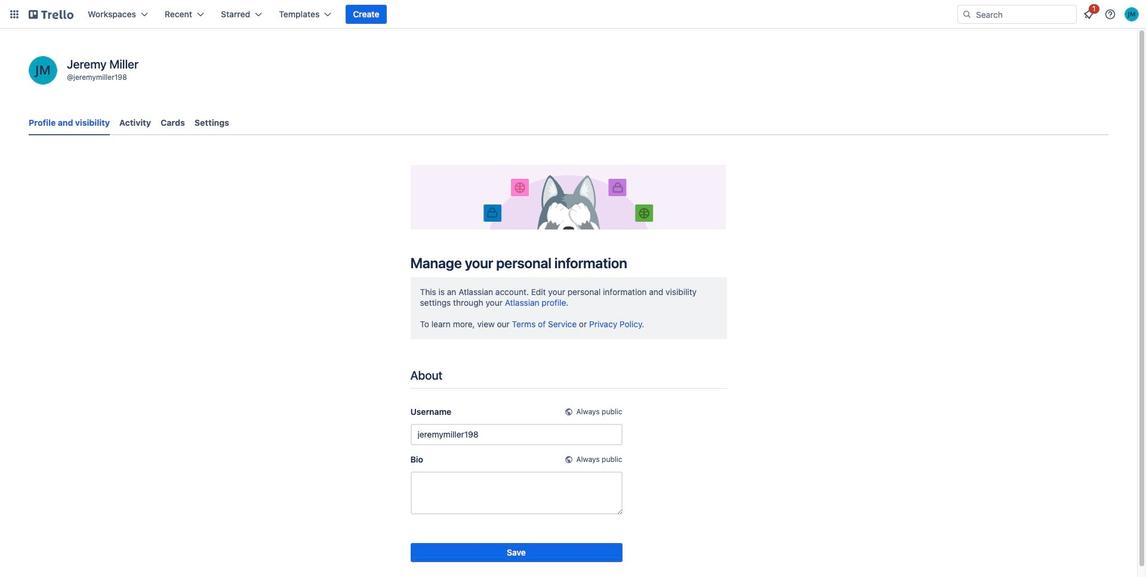 Task type: vqa. For each thing, say whether or not it's contained in the screenshot.
"By"
no



Task type: locate. For each thing, give the bounding box(es) containing it.
Search field
[[957, 5, 1077, 24]]

1 notification image
[[1082, 7, 1096, 21]]

primary element
[[0, 0, 1146, 29]]

jeremy miller (jeremymiller198) image
[[29, 56, 57, 85]]

None text field
[[410, 424, 622, 446], [410, 472, 622, 515], [410, 424, 622, 446], [410, 472, 622, 515]]

jeremy miller (jeremymiller198) image
[[1125, 7, 1139, 21]]

open information menu image
[[1104, 8, 1116, 20]]

search image
[[962, 10, 972, 19]]



Task type: describe. For each thing, give the bounding box(es) containing it.
back to home image
[[29, 5, 73, 24]]



